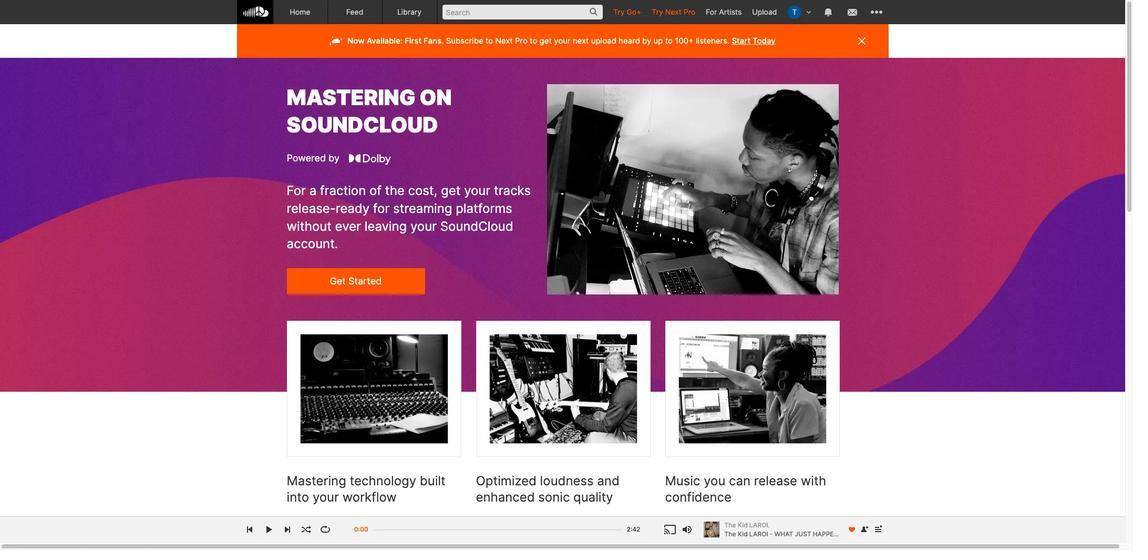 Task type: locate. For each thing, give the bounding box(es) containing it.
0 vertical spatial you
[[704, 473, 726, 489]]

0 vertical spatial release-
[[287, 201, 336, 216]]

of inside pick from a custom suite of mastering styles that sculpt your song's tonal balance and dynamic range whi
[[589, 517, 598, 528]]

for inside "as the last step of your upload flow, you can make any track release-ready in minutes for one low cost per master"
[[335, 544, 348, 550]]

1 vertical spatial ready
[[432, 530, 457, 541]]

happened
[[813, 530, 847, 538]]

by right powered
[[329, 153, 340, 164]]

0 vertical spatial soundcloud
[[287, 112, 438, 138]]

soundcloud up the dolby image
[[287, 112, 438, 138]]

soundcloud inside the for a fraction of the cost, get your tracks release-ready for streaming platforms without ever leaving your soundcloud account.
[[441, 219, 514, 234]]

1 vertical spatial by
[[329, 153, 340, 164]]

your up platforms
[[464, 183, 491, 198]]

for artists link
[[701, 0, 747, 24]]

any
[[351, 530, 367, 541]]

for down powered
[[287, 183, 306, 198]]

0 vertical spatial a
[[310, 183, 317, 198]]

0 horizontal spatial of
[[359, 517, 368, 528]]

0 vertical spatial the
[[725, 521, 737, 529]]

0 horizontal spatial release-
[[287, 201, 336, 216]]

1 horizontal spatial the
[[385, 183, 405, 198]]

upload
[[753, 7, 778, 16]]

1 mastering from the top
[[287, 85, 416, 110]]

0 vertical spatial ready
[[336, 201, 370, 216]]

you inside "as the last step of your upload flow, you can make any track release-ready in minutes for one low cost per master"
[[287, 530, 303, 541]]

and up quality
[[598, 473, 620, 489]]

0 horizontal spatial for
[[335, 544, 348, 550]]

release- up per
[[395, 530, 432, 541]]

1 horizontal spatial of
[[370, 183, 382, 198]]

the
[[385, 183, 405, 198], [301, 517, 316, 528]]

the right as
[[301, 517, 316, 528]]

for left artists on the top of page
[[706, 7, 717, 16]]

the kid laroi. the kid laroi - what just happened
[[725, 521, 847, 538]]

2 the from the top
[[725, 530, 737, 538]]

enhanced
[[476, 490, 535, 505]]

sonic
[[539, 490, 570, 505]]

1 horizontal spatial by
[[643, 36, 652, 46]]

laroi
[[750, 530, 769, 538]]

upload up per
[[393, 517, 424, 528]]

feed link
[[328, 0, 383, 24]]

try left go+
[[614, 7, 625, 16]]

1 horizontal spatial for
[[373, 201, 390, 216]]

soundcloud
[[287, 112, 438, 138], [441, 219, 514, 234]]

pro down search search box
[[515, 36, 528, 46]]

0 vertical spatial by
[[643, 36, 652, 46]]

1 horizontal spatial for
[[706, 7, 717, 16]]

ever
[[335, 219, 361, 234]]

2 try from the left
[[652, 7, 664, 16]]

0 vertical spatial next
[[666, 7, 682, 16]]

0 horizontal spatial try
[[614, 7, 625, 16]]

0 vertical spatial mastering
[[287, 85, 416, 110]]

Search search field
[[443, 5, 603, 19]]

1 vertical spatial soundcloud
[[441, 219, 514, 234]]

fans.
[[424, 36, 444, 46]]

pro
[[684, 7, 696, 16], [515, 36, 528, 46]]

ready inside "as the last step of your upload flow, you can make any track release-ready in minutes for one low cost per master"
[[432, 530, 457, 541]]

1 horizontal spatial soundcloud
[[441, 219, 514, 234]]

0 horizontal spatial next
[[496, 36, 513, 46]]

0 horizontal spatial pro
[[515, 36, 528, 46]]

upload right next
[[591, 36, 617, 46]]

0 horizontal spatial and
[[514, 544, 531, 550]]

your up track
[[371, 517, 391, 528]]

your inside pick from a custom suite of mastering styles that sculpt your song's tonal balance and dynamic range whi
[[556, 530, 575, 541]]

0 horizontal spatial you
[[287, 530, 303, 541]]

progress bar
[[374, 524, 622, 542]]

just
[[795, 530, 812, 538]]

for up the leaving
[[373, 201, 390, 216]]

and down that
[[514, 544, 531, 550]]

0 vertical spatial for
[[373, 201, 390, 216]]

0 horizontal spatial technology
[[350, 473, 417, 489]]

0 horizontal spatial can
[[306, 530, 322, 541]]

0 horizontal spatial for
[[287, 183, 306, 198]]

0 vertical spatial technology
[[350, 473, 417, 489]]

the left cost,
[[385, 183, 405, 198]]

and inside optimized loudness and enhanced sonic quality
[[598, 473, 620, 489]]

1 vertical spatial the
[[301, 517, 316, 528]]

x
[[830, 517, 835, 528]]

pro up 100+
[[684, 7, 696, 16]]

kid left 'laroi.'
[[738, 521, 748, 529]]

1 horizontal spatial a
[[521, 517, 526, 528]]

0 horizontal spatial upload
[[393, 517, 424, 528]]

the kid laroi - what just happened element
[[704, 522, 720, 537]]

can inside music you can release with confidence
[[729, 473, 751, 489]]

suite
[[565, 517, 586, 528]]

and inside pick from a custom suite of mastering styles that sculpt your song's tonal balance and dynamic range whi
[[514, 544, 531, 550]]

kid left "laroi"
[[738, 530, 748, 538]]

custom
[[529, 517, 562, 528]]

a left fraction
[[310, 183, 317, 198]]

1 vertical spatial for
[[335, 544, 348, 550]]

optimized
[[476, 473, 537, 489]]

0 horizontal spatial get
[[441, 183, 461, 198]]

2 mastering from the top
[[287, 473, 346, 489]]

tracks
[[494, 183, 531, 198]]

the up deliver
[[725, 521, 737, 529]]

0 horizontal spatial soundcloud
[[287, 112, 438, 138]]

1 vertical spatial mastering
[[287, 473, 346, 489]]

on
[[420, 85, 452, 110]]

mastering
[[287, 85, 416, 110], [287, 473, 346, 489]]

the up results,
[[725, 530, 737, 538]]

1 vertical spatial a
[[521, 517, 526, 528]]

the
[[725, 521, 737, 529], [725, 530, 737, 538]]

fraction
[[320, 183, 366, 198]]

1 horizontal spatial technology
[[723, 517, 773, 528]]

ready up 'ever'
[[336, 201, 370, 216]]

1 horizontal spatial and
[[598, 473, 620, 489]]

0 vertical spatial and
[[598, 473, 620, 489]]

mastering for mastering technology built into your workflow
[[287, 473, 346, 489]]

art
[[815, 517, 827, 528]]

you up in
[[287, 530, 303, 541]]

for
[[373, 201, 390, 216], [335, 544, 348, 550]]

technology inside mastering technology built into your workflow
[[350, 473, 417, 489]]

platforms
[[456, 201, 513, 216]]

you up confidence
[[704, 473, 726, 489]]

your down the streaming at the left of page
[[411, 219, 437, 234]]

the inside the for a fraction of the cost, get your tracks release-ready for streaming platforms without ever leaving your soundcloud account.
[[385, 183, 405, 198]]

for for for artists
[[706, 7, 717, 16]]

soundcloud down platforms
[[441, 219, 514, 234]]

1 horizontal spatial ready
[[432, 530, 457, 541]]

heard
[[619, 36, 640, 46]]

release- up without
[[287, 201, 336, 216]]

get left next
[[540, 36, 552, 46]]

1 vertical spatial you
[[287, 530, 303, 541]]

of up any
[[359, 517, 368, 528]]

your
[[554, 36, 571, 46], [464, 183, 491, 198], [411, 219, 437, 234], [313, 490, 339, 505], [371, 517, 391, 528], [556, 530, 575, 541], [744, 544, 764, 550]]

from
[[498, 517, 518, 528]]

1 try from the left
[[614, 7, 625, 16]]

try go+
[[614, 7, 642, 16]]

can
[[729, 473, 751, 489], [306, 530, 322, 541]]

can inside "as the last step of your upload flow, you can make any track release-ready in minutes for one low cost per master"
[[306, 530, 322, 541]]

of up song's
[[589, 517, 598, 528]]

your down suite
[[556, 530, 575, 541]]

can up minutes
[[306, 530, 322, 541]]

of down the dolby image
[[370, 183, 382, 198]]

None search field
[[437, 0, 608, 24]]

1 vertical spatial technology
[[723, 517, 773, 528]]

1 vertical spatial get
[[441, 183, 461, 198]]

for
[[706, 7, 717, 16], [287, 183, 306, 198]]

try next pro
[[652, 7, 696, 16]]

for artists
[[706, 7, 742, 16]]

1 vertical spatial kid
[[738, 530, 748, 538]]

mastering on soundcloud
[[287, 85, 452, 138]]

to down dolby's
[[703, 530, 712, 541]]

0 horizontal spatial a
[[310, 183, 317, 198]]

as the last step of your upload flow, you can make any track release-ready in minutes for one low cost per master
[[287, 517, 458, 550]]

for inside the for a fraction of the cost, get your tracks release-ready for streaming platforms without ever leaving your soundcloud account.
[[287, 183, 306, 198]]

to down search search box
[[530, 36, 538, 46]]

upload inside "as the last step of your upload flow, you can make any track release-ready in minutes for one low cost per master"
[[393, 517, 424, 528]]

try right go+
[[652, 7, 664, 16]]

1 horizontal spatial you
[[704, 473, 726, 489]]

2 horizontal spatial of
[[589, 517, 598, 528]]

next down search search box
[[496, 36, 513, 46]]

a right from at the bottom left
[[521, 517, 526, 528]]

1 horizontal spatial release-
[[395, 530, 432, 541]]

1 horizontal spatial pro
[[684, 7, 696, 16]]

-
[[770, 530, 773, 538]]

0 vertical spatial the
[[385, 183, 405, 198]]

2 kid from the top
[[738, 530, 748, 538]]

1 vertical spatial and
[[514, 544, 531, 550]]

0 horizontal spatial by
[[329, 153, 340, 164]]

ready up master
[[432, 530, 457, 541]]

kid
[[738, 521, 748, 529], [738, 530, 748, 538]]

1 horizontal spatial try
[[652, 7, 664, 16]]

a
[[310, 183, 317, 198], [521, 517, 526, 528]]

can left 'release'
[[729, 473, 751, 489]]

balance
[[476, 544, 511, 550]]

get right cost,
[[441, 183, 461, 198]]

1 vertical spatial release-
[[395, 530, 432, 541]]

quality
[[574, 490, 614, 505]]

1 horizontal spatial upload
[[591, 36, 617, 46]]

1 vertical spatial can
[[306, 530, 322, 541]]

your up 'last'
[[313, 490, 339, 505]]

technology up workflow
[[350, 473, 417, 489]]

upload
[[591, 36, 617, 46], [393, 517, 424, 528]]

mastering inside mastering on soundcloud
[[287, 85, 416, 110]]

0 horizontal spatial ready
[[336, 201, 370, 216]]

next
[[666, 7, 682, 16], [496, 36, 513, 46]]

home link
[[273, 0, 328, 24]]

dynamic
[[533, 544, 571, 550]]

0 vertical spatial can
[[729, 473, 751, 489]]

release- inside "as the last step of your upload flow, you can make any track release-ready in minutes for one low cost per master"
[[395, 530, 432, 541]]

1 vertical spatial the
[[725, 530, 737, 538]]

1 the from the top
[[725, 521, 737, 529]]

1 horizontal spatial can
[[729, 473, 751, 489]]

with dolby's technology merging art x science to deliver professional- sounding results, your work will 
[[666, 517, 835, 550]]

next up 100+
[[666, 7, 682, 16]]

listeners.
[[696, 36, 730, 46]]

upload link
[[747, 0, 783, 24]]

for down the "make"
[[335, 544, 348, 550]]

deliver
[[714, 530, 744, 541]]

results,
[[709, 544, 742, 550]]

0 vertical spatial kid
[[738, 521, 748, 529]]

1 vertical spatial pro
[[515, 36, 528, 46]]

ready inside the for a fraction of the cost, get your tracks release-ready for streaming platforms without ever leaving your soundcloud account.
[[336, 201, 370, 216]]

master
[[427, 544, 458, 550]]

your inside with dolby's technology merging art x science to deliver professional- sounding results, your work will
[[744, 544, 764, 550]]

library
[[398, 7, 422, 16]]

0 vertical spatial for
[[706, 7, 717, 16]]

leaving
[[365, 219, 407, 234]]

you
[[704, 473, 726, 489], [287, 530, 303, 541]]

1 kid from the top
[[738, 521, 748, 529]]

now available: first fans. subscribe to next pro to get your next upload heard by up to 100+ listeners. start today
[[348, 36, 776, 46]]

your down "laroi"
[[744, 544, 764, 550]]

work
[[767, 544, 789, 550]]

0 horizontal spatial the
[[301, 517, 316, 528]]

to inside with dolby's technology merging art x science to deliver professional- sounding results, your work will
[[703, 530, 712, 541]]

technology up "laroi"
[[723, 517, 773, 528]]

0:00
[[354, 525, 368, 533]]

by left up
[[643, 36, 652, 46]]

the kid laroi. link
[[725, 521, 842, 530]]

of
[[370, 183, 382, 198], [359, 517, 368, 528], [589, 517, 598, 528]]

as
[[287, 517, 298, 528]]

get started
[[330, 276, 382, 287]]

science
[[666, 530, 700, 541]]

available:
[[367, 36, 403, 46]]

your inside "as the last step of your upload flow, you can make any track release-ready in minutes for one low cost per master"
[[371, 517, 391, 528]]

1 vertical spatial for
[[287, 183, 306, 198]]

1 vertical spatial upload
[[393, 517, 424, 528]]

mastering technology built into your workflow
[[287, 473, 446, 505]]

try go+ link
[[608, 0, 647, 24]]

professional-
[[747, 530, 806, 541]]

2:42
[[627, 525, 641, 533]]

1 vertical spatial next
[[496, 36, 513, 46]]

mastering inside mastering technology built into your workflow
[[287, 473, 346, 489]]

0 vertical spatial pro
[[684, 7, 696, 16]]

1 horizontal spatial get
[[540, 36, 552, 46]]



Task type: describe. For each thing, give the bounding box(es) containing it.
release- inside the for a fraction of the cost, get your tracks release-ready for streaming platforms without ever leaving your soundcloud account.
[[287, 201, 336, 216]]

song's
[[578, 530, 606, 541]]

that
[[505, 530, 523, 541]]

sounding
[[666, 544, 707, 550]]

a inside the for a fraction of the cost, get your tracks release-ready for streaming platforms without ever leaving your soundcloud account.
[[310, 183, 317, 198]]

get started button
[[287, 268, 425, 295]]

styles
[[476, 530, 503, 541]]

get inside the for a fraction of the cost, get your tracks release-ready for streaming platforms without ever leaving your soundcloud account.
[[441, 183, 461, 198]]

subscribe
[[446, 36, 484, 46]]

started
[[349, 276, 382, 287]]

built
[[420, 473, 446, 489]]

into
[[287, 490, 309, 505]]

first
[[405, 36, 422, 46]]

with
[[666, 517, 686, 528]]

1 horizontal spatial next
[[666, 7, 682, 16]]

soundcloud inside mastering on soundcloud
[[287, 112, 438, 138]]

last
[[318, 517, 334, 528]]

tara schultz's avatar element
[[788, 5, 802, 19]]

confidence
[[666, 490, 732, 505]]

workflow
[[343, 490, 397, 505]]

laroi.
[[750, 521, 770, 529]]

flow,
[[426, 517, 447, 528]]

the kid laroi - what just happened link
[[725, 529, 847, 539]]

go+
[[627, 7, 642, 16]]

a inside pick from a custom suite of mastering styles that sculpt your song's tonal balance and dynamic range whi
[[521, 517, 526, 528]]

what
[[775, 530, 794, 538]]

powered by
[[287, 153, 340, 164]]

dolby's
[[689, 517, 721, 528]]

sculpt
[[526, 530, 553, 541]]

dolby image
[[349, 151, 391, 167]]

streaming
[[393, 201, 453, 216]]

mastering
[[601, 517, 645, 528]]

your left next
[[554, 36, 571, 46]]

to right up
[[666, 36, 673, 46]]

next
[[573, 36, 589, 46]]

optimized loudness and enhanced sonic quality
[[476, 473, 620, 505]]

for for for a fraction of the cost, get your tracks release-ready for streaming platforms without ever leaving your soundcloud account.
[[287, 183, 306, 198]]

with
[[801, 473, 827, 489]]

track
[[370, 530, 393, 541]]

merging
[[776, 517, 812, 528]]

tonal
[[609, 530, 631, 541]]

the inside "as the last step of your upload flow, you can make any track release-ready in minutes for one low cost per master"
[[301, 517, 316, 528]]

now
[[348, 36, 365, 46]]

mastering for mastering on soundcloud
[[287, 85, 416, 110]]

of inside the for a fraction of the cost, get your tracks release-ready for streaming platforms without ever leaving your soundcloud account.
[[370, 183, 382, 198]]

for a fraction of the cost, get your tracks release-ready for streaming platforms without ever leaving your soundcloud account.
[[287, 183, 531, 251]]

loudness
[[540, 473, 594, 489]]

try next pro link
[[647, 0, 701, 24]]

today
[[753, 36, 776, 46]]

per
[[410, 544, 425, 550]]

technology inside with dolby's technology merging art x science to deliver professional- sounding results, your work will
[[723, 517, 773, 528]]

start today link
[[732, 36, 776, 46]]

you inside music you can release with confidence
[[704, 473, 726, 489]]

one
[[350, 544, 367, 550]]

try for try go+
[[614, 7, 625, 16]]

of inside "as the last step of your upload flow, you can make any track release-ready in minutes for one low cost per master"
[[359, 517, 368, 528]]

music
[[666, 473, 701, 489]]

try for try next pro
[[652, 7, 664, 16]]

without
[[287, 219, 332, 234]]

minutes
[[297, 544, 333, 550]]

get
[[330, 276, 346, 287]]

for inside the for a fraction of the cost, get your tracks release-ready for streaming platforms without ever leaving your soundcloud account.
[[373, 201, 390, 216]]

cost
[[388, 544, 407, 550]]

to right subscribe
[[486, 36, 493, 46]]

step
[[337, 517, 356, 528]]

100+
[[675, 36, 694, 46]]

pick from a custom suite of mastering styles that sculpt your song's tonal balance and dynamic range whi
[[476, 517, 645, 550]]

artists
[[720, 7, 742, 16]]

will
[[791, 544, 806, 550]]

home
[[290, 7, 311, 16]]

your inside mastering technology built into your workflow
[[313, 490, 339, 505]]

powered
[[287, 153, 326, 164]]

0 vertical spatial get
[[540, 36, 552, 46]]

music you can release with confidence
[[666, 473, 827, 505]]

up
[[654, 36, 663, 46]]

release
[[755, 473, 798, 489]]

make
[[325, 530, 349, 541]]

next up image
[[872, 523, 885, 536]]

low
[[370, 544, 385, 550]]

feed
[[346, 7, 364, 16]]

0 vertical spatial upload
[[591, 36, 617, 46]]

in
[[287, 544, 295, 550]]

range
[[574, 544, 600, 550]]

cost,
[[408, 183, 438, 198]]



Task type: vqa. For each thing, say whether or not it's contained in the screenshot.
1st 'you' from the right
no



